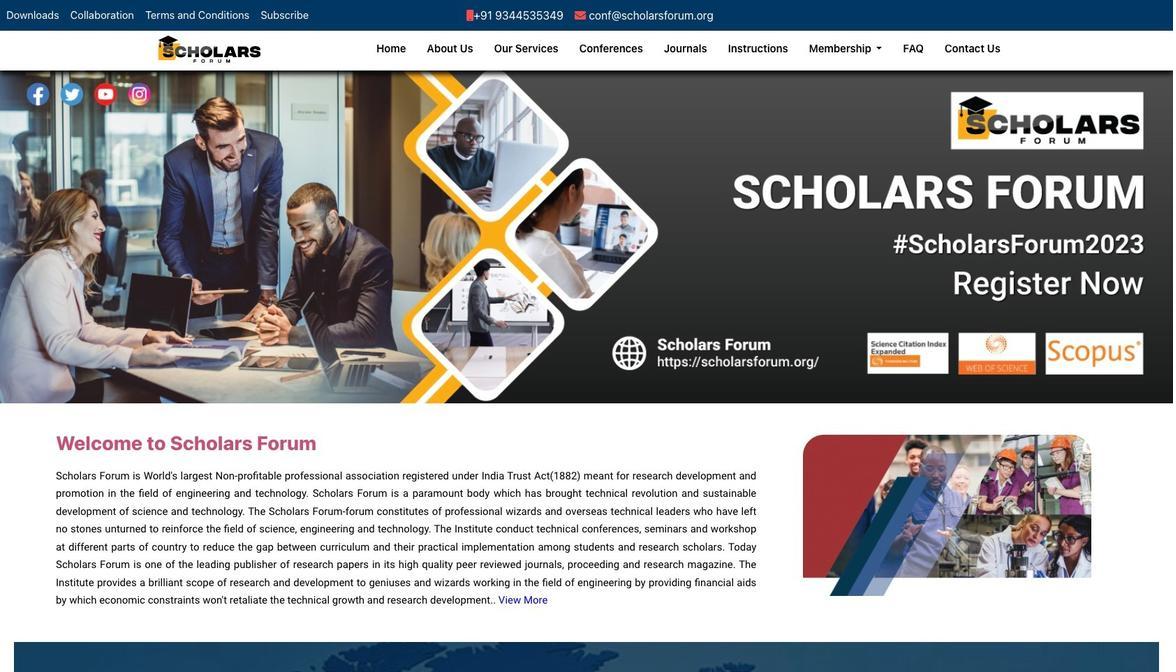 Task type: describe. For each thing, give the bounding box(es) containing it.
mobile image
[[467, 10, 474, 21]]

envelope image
[[575, 10, 586, 21]]



